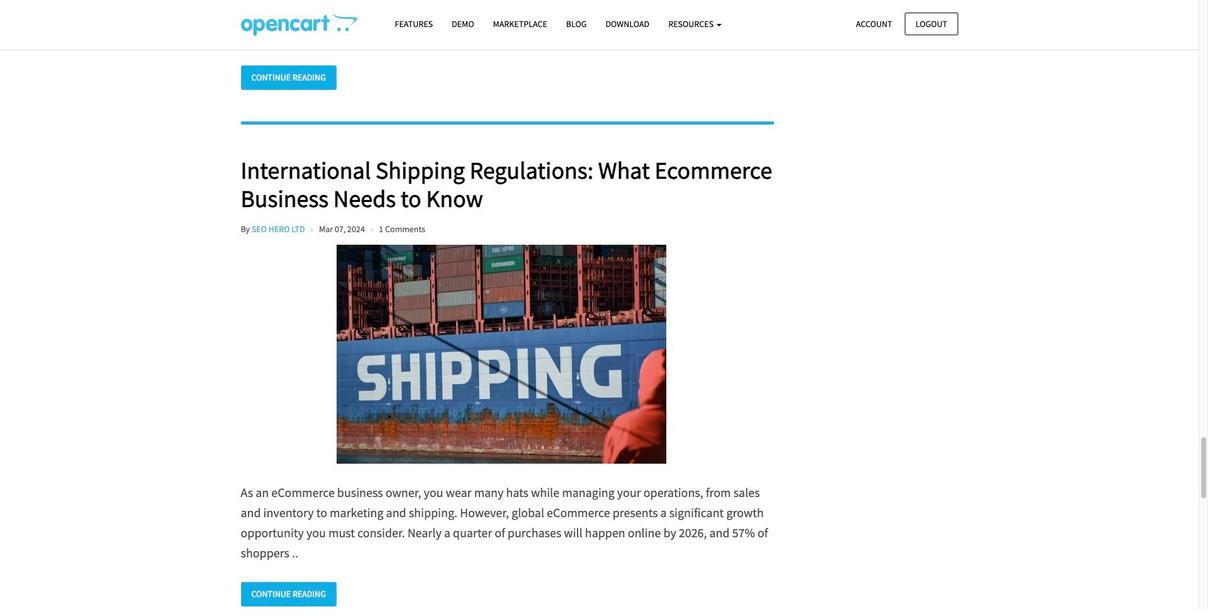Task type: vqa. For each thing, say whether or not it's contained in the screenshot.
the topmost Set
no



Task type: locate. For each thing, give the bounding box(es) containing it.
international shipping regulations: what ecommerce business needs to know image
[[241, 245, 762, 464]]

opencart - blog image
[[241, 13, 357, 36]]



